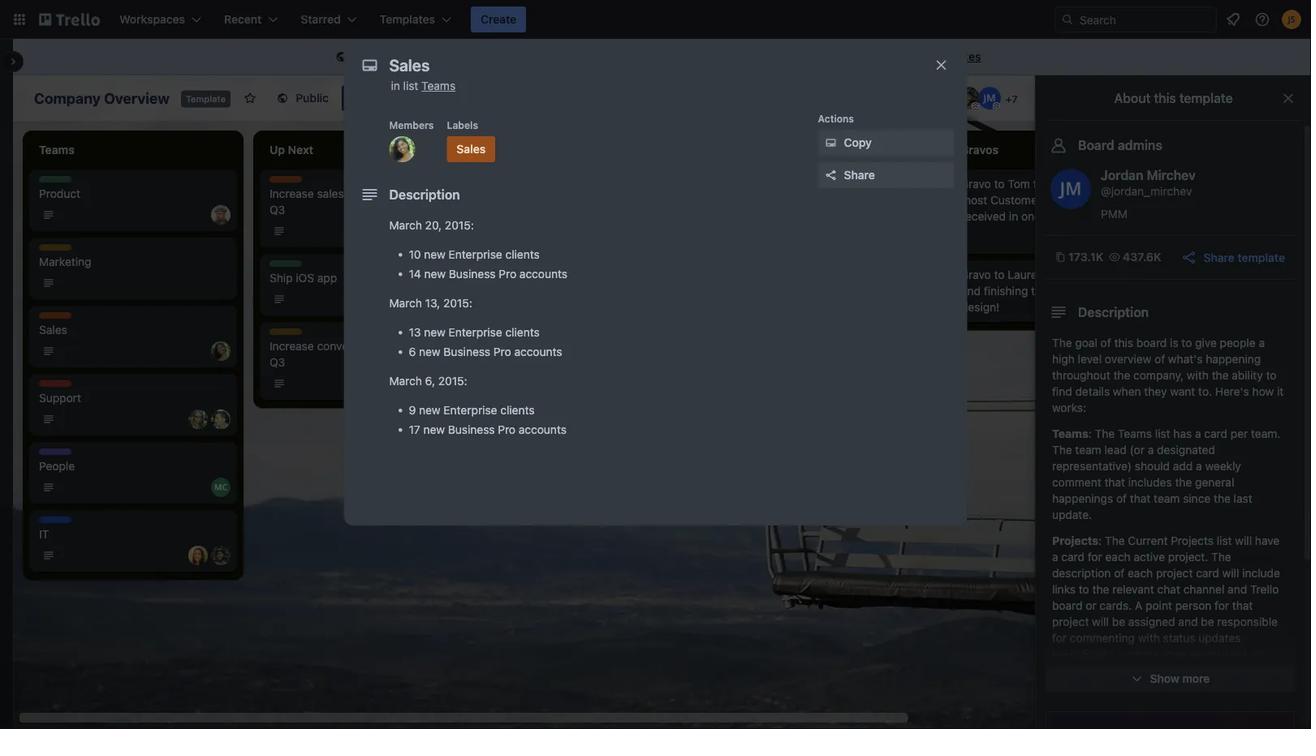 Task type: locate. For each thing, give the bounding box(es) containing it.
2 horizontal spatial template
[[1238, 251, 1285, 264]]

color: orange, title: "sales" element
[[447, 136, 495, 162], [270, 176, 302, 188], [39, 313, 71, 325]]

new inside bravo to lauren for taking the lead and finishing the new landing page design!
[[1051, 285, 1073, 298]]

1 vertical spatial bravo
[[961, 268, 991, 282]]

1 horizontal spatial be
[[1201, 616, 1214, 629]]

2022 right 24,
[[558, 346, 582, 357]]

color: yellow, title: "marketing" element down product product
[[39, 244, 86, 257]]

a up description
[[1052, 551, 1058, 564]]

sales down marketing marketing at the left
[[39, 313, 64, 325]]

2 vertical spatial clients
[[500, 404, 535, 417]]

2 be from the left
[[1201, 616, 1214, 629]]

2 vertical spatial accounts
[[519, 423, 567, 437]]

0 horizontal spatial in
[[391, 79, 400, 93]]

1 horizontal spatial they
[[1207, 665, 1230, 678]]

finish
[[1245, 713, 1273, 727]]

2 horizontal spatial that
[[1232, 600, 1253, 613]]

0 vertical spatial is
[[378, 50, 387, 63]]

1 horizontal spatial with
[[1187, 369, 1209, 382]]

works:
[[1052, 401, 1086, 415]]

0 horizontal spatial beth orthman (bethorthman) image
[[211, 342, 231, 361]]

product product
[[39, 177, 80, 201]]

business for 6
[[444, 345, 490, 359]]

2015: right 13, at the left
[[443, 297, 472, 310]]

of up company,
[[1155, 353, 1165, 366]]

the
[[558, 50, 575, 63], [1107, 177, 1124, 191], [1100, 268, 1117, 282], [1031, 285, 1048, 298], [1114, 369, 1130, 382], [1212, 369, 1229, 382], [1175, 476, 1192, 490], [1214, 492, 1231, 506], [1093, 583, 1109, 597], [1088, 665, 1104, 678], [1179, 681, 1196, 694]]

clients inside 13 new enterprise clients 6 new business pro accounts
[[505, 326, 540, 339]]

new down "taking"
[[1051, 285, 1073, 298]]

color: orange, title: "sales" element down marketing marketing at the left
[[39, 313, 71, 325]]

0 horizontal spatial :
[[1089, 427, 1092, 441]]

or
[[1086, 600, 1097, 613], [1253, 648, 1264, 662]]

2 vertical spatial and
[[1178, 616, 1198, 629]]

new
[[424, 248, 446, 261], [424, 268, 446, 281], [1051, 285, 1073, 298], [424, 326, 446, 339], [419, 345, 441, 359], [419, 404, 441, 417], [423, 423, 445, 437]]

this
[[1154, 91, 1176, 106], [1114, 337, 1133, 350]]

when inside the goal of this board is to give people a high level overview of what's happening throughout the company, with the ability to find details when they want to. here's how it works:
[[1113, 385, 1141, 399]]

enterprise down march 6, 2015:
[[444, 404, 497, 417]]

product for product
[[39, 177, 76, 188]]

1 vertical spatial color: orange, title: "sales" element
[[270, 176, 302, 188]]

1 horizontal spatial and
[[1178, 616, 1198, 629]]

0 vertical spatial 2022
[[554, 278, 577, 289]]

2 vertical spatial color: green, title: "product" element
[[270, 261, 307, 273]]

in list teams
[[391, 79, 456, 93]]

if
[[1078, 665, 1084, 678]]

0 vertical spatial list
[[403, 79, 418, 93]]

2015: for march 13, 2015:
[[443, 297, 472, 310]]

enterprise down march 20, 2015:
[[449, 248, 502, 261]]

lead inside bravo to lauren for taking the lead and finishing the new landing page design!
[[1120, 268, 1142, 282]]

marketing up sales sales in the top left of the page
[[39, 255, 91, 269]]

1 vertical spatial lead
[[1105, 444, 1127, 457]]

march for march 6, 2015:
[[389, 375, 422, 388]]

0 vertical spatial clients
[[505, 248, 540, 261]]

share
[[844, 168, 875, 182], [1204, 251, 1235, 264]]

list left teams link
[[403, 79, 418, 93]]

3 march from the top
[[389, 375, 422, 388]]

1 horizontal spatial beth orthman (bethorthman) image
[[442, 222, 461, 241]]

see
[[1168, 697, 1187, 710]]

- down commenting
[[1115, 648, 1121, 662]]

increase left conversion in the top of the page
[[270, 340, 314, 353]]

share for share
[[844, 168, 875, 182]]

what's
[[1168, 353, 1203, 366]]

team.
[[1251, 427, 1281, 441]]

437.6k
[[1123, 250, 1161, 264]]

color: yellow, title: "marketing" element
[[39, 244, 86, 257], [536, 244, 583, 257], [270, 329, 317, 341]]

update.
[[1052, 509, 1092, 522]]

: up description
[[1099, 535, 1102, 548]]

guidelines
[[534, 255, 589, 269]]

description
[[389, 187, 460, 203], [1078, 305, 1149, 320]]

responsible
[[1217, 616, 1278, 629]]

+ 7
[[1006, 93, 1018, 105]]

project up chat
[[1156, 567, 1193, 581]]

2 increase from the top
[[270, 340, 314, 353]]

enterprise for 9
[[444, 404, 497, 417]]

in
[[391, 79, 400, 93], [435, 187, 445, 201], [1009, 210, 1018, 223]]

0 vertical spatial share
[[844, 168, 875, 182]]

beth orthman (bethorthman) image for sales
[[211, 342, 231, 361]]

clients up oct
[[505, 248, 540, 261]]

board up members
[[369, 91, 401, 105]]

pro inside the 10 new enterprise clients 14 new business pro accounts
[[499, 268, 516, 281]]

business
[[449, 268, 496, 281], [444, 345, 490, 359], [448, 423, 495, 437]]

weekly
[[1205, 460, 1241, 473]]

with inside : the current projects list will have a card for each active project. the description of each project card will include links to the relevant chat channel and trello board or cards. a point person for that project will be assigned and be responsible for commenting with status updates periodically -- about once every week or two. if the project is blocked, they just won't comment. the magic of the card aging power-up will help us see when things stall out for whatever reason. as projects finish up, they'll move over to past pr
[[1138, 632, 1160, 645]]

Board name text field
[[26, 85, 178, 111]]

sales for sales increase sales revenue by 30% in q3
[[270, 177, 295, 188]]

clients
[[505, 248, 540, 261], [505, 326, 540, 339], [500, 404, 535, 417]]

color: orange, title: "sales" element left sales
[[270, 176, 302, 188]]

0 vertical spatial they
[[1144, 385, 1167, 399]]

for right tom
[[1033, 177, 1048, 191]]

new right 6
[[419, 345, 441, 359]]

team down includes
[[1154, 492, 1180, 506]]

lead up page on the top of page
[[1120, 268, 1142, 282]]

teams
[[422, 79, 456, 93], [1052, 427, 1089, 441], [1118, 427, 1152, 441]]

march left 13, at the left
[[389, 297, 422, 310]]

in right 30% on the top left
[[435, 187, 445, 201]]

level
[[1078, 353, 1102, 366]]

color: yellow, title: "marketing" element left conversion in the top of the page
[[270, 329, 317, 341]]

answering
[[1051, 177, 1104, 191]]

more
[[897, 50, 925, 63], [1183, 673, 1210, 686]]

pro inside 13 new enterprise clients 6 new business pro accounts
[[494, 345, 511, 359]]

1 it from the top
[[39, 518, 48, 529]]

public button
[[266, 85, 339, 111]]

accounts for 10 new enterprise clients
[[520, 268, 568, 281]]

blocked,
[[1159, 665, 1204, 678]]

aging
[[1227, 681, 1257, 694]]

product inside product product
[[39, 177, 76, 188]]

color: green, title: "product" element left app
[[270, 261, 307, 273]]

by for 20%
[[401, 340, 414, 353]]

bravo up most
[[961, 177, 991, 191]]

beth orthman (bethorthman) image
[[389, 136, 415, 162]]

lauren
[[1008, 268, 1044, 282]]

channel
[[1184, 583, 1225, 597]]

received
[[961, 210, 1006, 223]]

2015: right 6,
[[438, 375, 467, 388]]

1 march from the top
[[389, 219, 422, 232]]

1 vertical spatial or
[[1253, 648, 1264, 662]]

1 vertical spatial clients
[[505, 326, 540, 339]]

1 vertical spatial business
[[444, 345, 490, 359]]

2 vertical spatial that
[[1232, 600, 1253, 613]]

increase inside "sales increase sales revenue by 30% in q3"
[[270, 187, 314, 201]]

list left has at the bottom of the page
[[1155, 427, 1170, 441]]

sales up color: red, title: "support" 'element'
[[39, 324, 67, 337]]

9
[[409, 404, 416, 417]]

clients for 13 new enterprise clients
[[505, 326, 540, 339]]

color: green, title: "product" element
[[39, 176, 76, 188], [500, 244, 537, 257], [270, 261, 307, 273]]

to up how
[[1266, 369, 1277, 382]]

0 vertical spatial lead
[[1120, 268, 1142, 282]]

0 vertical spatial business
[[449, 268, 496, 281]]

by right 20%
[[444, 340, 457, 353]]

0 vertical spatial enterprise
[[449, 248, 502, 261]]

sales for sales sales
[[39, 313, 64, 325]]

board down links
[[1052, 600, 1083, 613]]

1 horizontal spatial template
[[1180, 91, 1233, 106]]

accounts inside 13 new enterprise clients 6 new business pro accounts
[[514, 345, 562, 359]]

q3 for conversion
[[270, 356, 285, 369]]

about
[[1129, 648, 1159, 662]]

1 vertical spatial beth orthman (bethorthman) image
[[211, 342, 231, 361]]

more right explore
[[897, 50, 925, 63]]

increase inside the marketing increase conversion rate by 20% by q3
[[270, 340, 314, 353]]

up
[[1089, 697, 1104, 710]]

to inside bravo to tom for answering the most customer support emails ever received in one day!
[[994, 177, 1005, 191]]

1 horizontal spatial in
[[435, 187, 445, 201]]

1 horizontal spatial when
[[1190, 697, 1218, 710]]

they
[[1144, 385, 1167, 399], [1207, 665, 1230, 678]]

0 horizontal spatial be
[[1112, 616, 1125, 629]]

clients inside 9 new enterprise clients 17 new business pro accounts
[[500, 404, 535, 417]]

sales down labels on the left top
[[457, 142, 486, 156]]

amy freiderson (amyfreiderson) image
[[188, 410, 208, 430]]

1 horizontal spatial projects
[[1171, 535, 1214, 548]]

description up march 20, 2015:
[[389, 187, 460, 203]]

1 vertical spatial they
[[1207, 665, 1230, 678]]

marketing down product product
[[39, 245, 86, 257]]

1 horizontal spatial that
[[1130, 492, 1151, 506]]

finishing
[[984, 285, 1028, 298]]

0 notifications image
[[1224, 10, 1243, 29]]

2 chris temperson (christemperson) image from the left
[[672, 205, 692, 225]]

list left have on the right
[[1217, 535, 1232, 548]]

relevant
[[1113, 583, 1154, 597]]

0 vertical spatial bravo
[[961, 177, 991, 191]]

will up commenting
[[1092, 616, 1109, 629]]

color: green, title: "product" element up marketing marketing at the left
[[39, 176, 76, 188]]

1 vertical spatial card
[[1061, 551, 1085, 564]]

march for march 13, 2015:
[[389, 297, 422, 310]]

2 vertical spatial pro
[[498, 423, 516, 437]]

project down links
[[1052, 616, 1089, 629]]

board up jordan on the top
[[1078, 138, 1115, 153]]

2 horizontal spatial list
[[1217, 535, 1232, 548]]

0 vertical spatial march
[[389, 219, 422, 232]]

0 horizontal spatial teams
[[422, 79, 456, 93]]

for inside bravo to tom for answering the most customer support emails ever received in one day!
[[1033, 177, 1048, 191]]

teams down works: at bottom
[[1052, 427, 1089, 441]]

and left trello at the bottom right of the page
[[1228, 583, 1247, 597]]

projects
[[1199, 713, 1242, 727]]

jordan mirchev (jordan_mirchev) image
[[1051, 169, 1091, 209]]

marketing left conversion in the top of the page
[[270, 330, 317, 341]]

in down customer
[[1009, 210, 1018, 223]]

this inside the goal of this board is to give people a high level overview of what's happening throughout the company, with the ability to find details when they want to. here's how it works:
[[1114, 337, 1133, 350]]

1 vertical spatial is
[[1170, 337, 1179, 350]]

every
[[1191, 648, 1220, 662]]

each up relevant
[[1128, 567, 1153, 581]]

clients down nov
[[500, 404, 535, 417]]

march left 6,
[[389, 375, 422, 388]]

clients inside the 10 new enterprise clients 14 new business pro accounts
[[505, 248, 540, 261]]

0 horizontal spatial color: green, title: "product" element
[[39, 176, 76, 188]]

includes
[[1128, 476, 1172, 490]]

be down cards.
[[1112, 616, 1125, 629]]

color: purple, title: "people" element
[[39, 449, 71, 461]]

people up "color: blue, title: "it"" element
[[39, 460, 75, 473]]

is up what's
[[1170, 337, 1179, 350]]

: for projects
[[1099, 535, 1102, 548]]

2 vertical spatial in
[[1009, 210, 1018, 223]]

2022 for nov 24, 2022
[[558, 346, 582, 357]]

of right happenings
[[1116, 492, 1127, 506]]

0 vertical spatial board
[[1137, 337, 1167, 350]]

actions
[[818, 113, 854, 124]]

whatever
[[1090, 713, 1138, 727]]

product ship ios app
[[270, 261, 337, 285]]

to down description
[[1079, 583, 1089, 597]]

2 horizontal spatial is
[[1170, 337, 1179, 350]]

team up representative) on the bottom of page
[[1075, 444, 1102, 457]]

Search field
[[1074, 7, 1216, 32]]

a inside the goal of this board is to give people a high level overview of what's happening throughout the company, with the ability to find details when they want to. here's how it works:
[[1259, 337, 1265, 350]]

sales inside sales sales
[[39, 313, 64, 325]]

for left anyone on the left top of the page
[[483, 50, 498, 63]]

1 vertical spatial enterprise
[[449, 326, 502, 339]]

share template
[[1204, 251, 1285, 264]]

it
[[39, 518, 48, 529], [39, 528, 49, 542]]

business inside 9 new enterprise clients 17 new business pro accounts
[[448, 423, 495, 437]]

2 vertical spatial is
[[1147, 665, 1156, 678]]

support up day!
[[1045, 194, 1087, 207]]

6
[[409, 345, 416, 359]]

business right 20%
[[444, 345, 490, 359]]

march for march 20, 2015:
[[389, 219, 422, 232]]

1 people from the top
[[39, 450, 71, 461]]

accounts inside the 10 new enterprise clients 14 new business pro accounts
[[520, 268, 568, 281]]

1 horizontal spatial teams
[[1052, 427, 1089, 441]]

bravo inside bravo to tom for answering the most customer support emails ever received in one day!
[[961, 177, 991, 191]]

bravo
[[961, 177, 991, 191], [961, 268, 991, 282]]

one
[[1021, 210, 1041, 223]]

with up to.
[[1187, 369, 1209, 382]]

color: red, title: "support" element
[[39, 381, 77, 393]]

1 horizontal spatial color: green, title: "product" element
[[270, 261, 307, 273]]

each left 'active'
[[1105, 551, 1131, 564]]

beth orthman (bethorthman) image
[[442, 222, 461, 241], [211, 342, 231, 361]]

on
[[541, 50, 555, 63]]

they'll
[[1072, 730, 1103, 730]]

1 vertical spatial in
[[435, 187, 445, 201]]

each
[[1105, 551, 1131, 564], [1128, 567, 1153, 581]]

1 vertical spatial template
[[1180, 91, 1233, 106]]

0 horizontal spatial board
[[369, 91, 401, 105]]

table link
[[414, 85, 480, 111]]

0 vertical spatial template
[[434, 50, 480, 63]]

overview
[[104, 89, 170, 107]]

1 horizontal spatial list
[[1155, 427, 1170, 441]]

for up they'll
[[1072, 713, 1087, 727]]

bravo inside bravo to lauren for taking the lead and finishing the new landing page design!
[[961, 268, 991, 282]]

they up card
[[1207, 665, 1230, 678]]

business left brand
[[449, 268, 496, 281]]

for inside bravo to lauren for taking the lead and finishing the new landing page design!
[[1047, 268, 1061, 282]]

1 horizontal spatial more
[[1183, 673, 1210, 686]]

teams inside : the teams list has a card per team. the team lead (or a designated representative) should add a weekly comment that includes the general happenings of that team since the last update.
[[1118, 427, 1152, 441]]

2 people from the top
[[39, 460, 75, 473]]

board inside board link
[[369, 91, 401, 105]]

1 vertical spatial pro
[[494, 345, 511, 359]]

website redesign link
[[731, 186, 919, 202]]

bravo up design!
[[961, 268, 991, 282]]

2 vertical spatial march
[[389, 375, 422, 388]]

2 horizontal spatial project
[[1156, 567, 1193, 581]]

0 vertical spatial card
[[1204, 427, 1228, 441]]

q3 inside the marketing increase conversion rate by 20% by q3
[[270, 356, 285, 369]]

is up 'magic'
[[1147, 665, 1156, 678]]

support down sales sales in the top left of the page
[[39, 382, 77, 393]]

2 vertical spatial business
[[448, 423, 495, 437]]

of inside : the teams list has a card per team. the team lead (or a designated representative) should add a weekly comment that includes the general happenings of that team since the last update.
[[1116, 492, 1127, 506]]

share template button
[[1181, 249, 1285, 266]]

description for the goal of this board is to give people a high level overview of what's happening throughout the company, with the ability to find details when they want to. here's how it works:
[[1078, 305, 1149, 320]]

1 vertical spatial more
[[1183, 673, 1210, 686]]

color: orange, title: "sales" element down labels on the left top
[[447, 136, 495, 162]]

and inside bravo to lauren for taking the lead and finishing the new landing page design!
[[961, 285, 981, 298]]

2 horizontal spatial color: orange, title: "sales" element
[[447, 136, 495, 162]]

pro for 10 new enterprise clients
[[499, 268, 516, 281]]

1 vertical spatial march
[[389, 297, 422, 310]]

by inside "sales increase sales revenue by 30% in q3"
[[392, 187, 405, 201]]

data
[[551, 324, 575, 337]]

1 - from the left
[[1115, 648, 1121, 662]]

or left cards.
[[1086, 600, 1097, 613]]

business inside the 10 new enterprise clients 14 new business pro accounts
[[449, 268, 496, 281]]

board for board
[[369, 91, 401, 105]]

0 horizontal spatial color: yellow, title: "marketing" element
[[39, 244, 86, 257]]

pro inside 9 new enterprise clients 17 new business pro accounts
[[498, 423, 516, 437]]

enterprise inside 13 new enterprise clients 6 new business pro accounts
[[449, 326, 502, 339]]

the
[[1052, 337, 1072, 350], [1095, 427, 1115, 441], [1052, 444, 1072, 457], [1105, 535, 1125, 548], [1211, 551, 1232, 564], [1108, 681, 1128, 694]]

march left the 20,
[[389, 219, 422, 232]]

2 vertical spatial 2015:
[[438, 375, 467, 388]]

1 vertical spatial project
[[1052, 616, 1089, 629]]

they down company,
[[1144, 385, 1167, 399]]

1 vertical spatial accounts
[[514, 345, 562, 359]]

chris temperson (christemperson) image
[[211, 205, 231, 225], [672, 205, 692, 225], [903, 205, 922, 225]]

share inside button
[[1204, 251, 1235, 264]]

a
[[1135, 600, 1143, 613]]

business for 14
[[449, 268, 496, 281]]

- left about
[[1121, 648, 1126, 662]]

oct
[[520, 278, 536, 289]]

1 bravo from the top
[[961, 177, 991, 191]]

or up "won't"
[[1253, 648, 1264, 662]]

product inside product marketing brand guidelines
[[500, 245, 537, 257]]

marketing inside marketing marketing
[[39, 245, 86, 257]]

0 horizontal spatial chris temperson (christemperson) image
[[211, 205, 231, 225]]

0 vertical spatial pro
[[499, 268, 516, 281]]

details
[[1075, 385, 1110, 399]]

for
[[483, 50, 498, 63], [1033, 177, 1048, 191], [1047, 268, 1061, 282], [1088, 551, 1102, 564], [1215, 600, 1229, 613], [1052, 632, 1067, 645], [1072, 713, 1087, 727]]

1 vertical spatial this
[[1114, 337, 1133, 350]]

enterprise inside the 10 new enterprise clients 14 new business pro accounts
[[449, 248, 502, 261]]

project.
[[1168, 551, 1208, 564]]

enterprise inside 9 new enterprise clients 17 new business pro accounts
[[444, 404, 497, 417]]

2 vertical spatial list
[[1217, 535, 1232, 548]]

more down "every"
[[1183, 673, 1210, 686]]

: inside : the current projects list will have a card for each active project. the description of each project card will include links to the relevant chat channel and trello board or cards. a point person for that project will be assigned and be responsible for commenting with status updates periodically -- about once every week or two. if the project is blocked, they just won't comment. the magic of the card aging power-up will help us see when things stall out for whatever reason. as projects finish up, they'll move over to past pr
[[1099, 535, 1102, 548]]

ship ios app link
[[270, 270, 458, 287]]

2 projects from the left
[[1171, 535, 1214, 548]]

1 horizontal spatial chris temperson (christemperson) image
[[672, 205, 692, 225]]

1 vertical spatial board
[[1052, 600, 1083, 613]]

for left "taking"
[[1047, 268, 1061, 282]]

2 bravo from the top
[[961, 268, 991, 282]]

product inside 'product ship ios app'
[[270, 261, 307, 273]]

0 vertical spatial or
[[1086, 600, 1097, 613]]

of right goal
[[1101, 337, 1111, 350]]

sales inside "sales increase sales revenue by 30% in q3"
[[270, 177, 295, 188]]

2 horizontal spatial color: green, title: "product" element
[[500, 244, 537, 257]]

0 vertical spatial in
[[391, 79, 400, 93]]

page
[[1117, 285, 1143, 298]]

2 horizontal spatial chris temperson (christemperson) image
[[903, 205, 922, 225]]

@jordan_mirchev
[[1101, 185, 1192, 198]]

increase sales revenue by 30% in q3 link
[[270, 186, 458, 218]]

2 q3 from the top
[[270, 356, 285, 369]]

support inside bravo to tom for answering the most customer support emails ever received in one day!
[[1045, 194, 1087, 207]]

and up design!
[[961, 285, 981, 298]]

accounts inside 9 new enterprise clients 17 new business pro accounts
[[519, 423, 567, 437]]

0 horizontal spatial projects
[[1052, 535, 1099, 548]]

new right 17
[[423, 423, 445, 437]]

per
[[1231, 427, 1248, 441]]

0 vertical spatial with
[[1187, 369, 1209, 382]]

1 vertical spatial q3
[[270, 356, 285, 369]]

is inside the goal of this board is to give people a high level overview of what's happening throughout the company, with the ability to find details when they want to. here's how it works:
[[1170, 337, 1179, 350]]

business inside 13 new enterprise clients 6 new business pro accounts
[[444, 345, 490, 359]]

new right 14
[[424, 268, 446, 281]]

0 horizontal spatial color: orange, title: "sales" element
[[39, 313, 71, 325]]

more for show
[[1183, 673, 1210, 686]]

a right people
[[1259, 337, 1265, 350]]

accounts for 9 new enterprise clients
[[519, 423, 567, 437]]

13 new enterprise clients 6 new business pro accounts
[[409, 326, 562, 359]]

share for share template
[[1204, 251, 1235, 264]]

1 q3 from the top
[[270, 203, 285, 217]]

teams down the public
[[422, 79, 456, 93]]

by
[[392, 187, 405, 201], [401, 340, 414, 353], [444, 340, 457, 353]]

q3 inside "sales increase sales revenue by 30% in q3"
[[270, 203, 285, 217]]

1 horizontal spatial share
[[1204, 251, 1235, 264]]

color: yellow, title: "marketing" element for marketing
[[39, 244, 86, 257]]

oct 17, 2022
[[520, 278, 577, 289]]

clients up nov
[[505, 326, 540, 339]]

more inside button
[[1183, 673, 1210, 686]]

they inside : the current projects list will have a card for each active project. the description of each project card will include links to the relevant chat channel and trello board or cards. a point person for that project will be assigned and be responsible for commenting with status updates periodically -- about once every week or two. if the project is blocked, they just won't comment. the magic of the card aging power-up will help us see when things stall out for whatever reason. as projects finish up, they'll move over to past pr
[[1207, 665, 1230, 678]]

0 vertical spatial accounts
[[520, 268, 568, 281]]

None text field
[[381, 50, 917, 80]]

0 horizontal spatial they
[[1144, 385, 1167, 399]]

1 vertical spatial when
[[1190, 697, 1218, 710]]

marques closter (marquescloster) image
[[211, 478, 231, 498]]

increase for conversion
[[270, 340, 314, 353]]

1 horizontal spatial color: orange, title: "sales" element
[[270, 176, 302, 188]]

product
[[39, 177, 76, 188], [39, 187, 80, 201], [500, 245, 537, 257], [270, 261, 307, 273]]

projects up project.
[[1171, 535, 1214, 548]]

1 increase from the top
[[270, 187, 314, 201]]

create button
[[471, 6, 526, 32]]

by for 30%
[[392, 187, 405, 201]]

: up representative) on the bottom of page
[[1089, 427, 1092, 441]]

+
[[1006, 93, 1012, 105]]

1 projects from the left
[[1052, 535, 1099, 548]]

amy freiderson (amyfreiderson) image
[[894, 87, 917, 110], [903, 342, 922, 361]]

1 vertical spatial color: green, title: "product" element
[[500, 244, 537, 257]]

1 vertical spatial that
[[1130, 492, 1151, 506]]

when
[[1113, 385, 1141, 399], [1190, 697, 1218, 710]]

in down the public
[[391, 79, 400, 93]]

john opherson (johnopherson) image
[[211, 546, 231, 566]]

nov 24, 2022
[[520, 346, 582, 357]]

: inside : the teams list has a card per team. the team lead (or a designated representative) should add a weekly comment that includes the general happenings of that team since the last update.
[[1089, 427, 1092, 441]]

2 march from the top
[[389, 297, 422, 310]]

share inside share button
[[844, 168, 875, 182]]

marketing marketing
[[39, 245, 91, 269]]

new right 9
[[419, 404, 441, 417]]

1 horizontal spatial board
[[1078, 138, 1115, 153]]

marketing inside the marketing increase conversion rate by 20% by q3
[[270, 330, 317, 341]]

color: green, title: "product" element up oct
[[500, 244, 537, 257]]

1 horizontal spatial description
[[1078, 305, 1149, 320]]



Task type: vqa. For each thing, say whether or not it's contained in the screenshot.
do
no



Task type: describe. For each thing, give the bounding box(es) containing it.
the up landing
[[1100, 268, 1117, 282]]

it
[[1277, 385, 1284, 399]]

2 - from the left
[[1121, 648, 1126, 662]]

product marketing brand guidelines
[[500, 245, 589, 269]]

to left copy.
[[621, 50, 632, 63]]

the right "if"
[[1088, 665, 1104, 678]]

bravo for and
[[961, 268, 991, 282]]

sales
[[317, 187, 344, 201]]

pro for 13 new enterprise clients
[[494, 345, 511, 359]]

status
[[1163, 632, 1195, 645]]

to down the reason.
[[1164, 730, 1174, 730]]

table
[[442, 91, 471, 105]]

chris temperson (christemperson) image
[[936, 87, 959, 110]]

of up relevant
[[1114, 567, 1125, 581]]

card inside : the teams list has a card per team. the team lead (or a designated representative) should add a weekly comment that includes the general happenings of that team since the last update.
[[1204, 427, 1228, 441]]

people link
[[39, 459, 227, 475]]

business for 17
[[448, 423, 495, 437]]

they inside the goal of this board is to give people a high level overview of what's happening throughout the company, with the ability to find details when they want to. here's how it works:
[[1144, 385, 1167, 399]]

teams for in list teams
[[422, 79, 456, 93]]

0 horizontal spatial project
[[1052, 616, 1089, 629]]

for up description
[[1088, 551, 1102, 564]]

show more button
[[1046, 667, 1295, 693]]

for up 'periodically'
[[1052, 632, 1067, 645]]

magic
[[1131, 681, 1163, 694]]

people people
[[39, 450, 75, 473]]

jordan mirchev link
[[1101, 168, 1196, 183]]

1 horizontal spatial or
[[1253, 648, 1264, 662]]

open information menu image
[[1254, 11, 1271, 28]]

enterprise for 10
[[449, 248, 502, 261]]

clients for 9 new enterprise clients
[[500, 404, 535, 417]]

taking
[[1064, 268, 1097, 282]]

will left include
[[1222, 567, 1239, 581]]

0 vertical spatial project
[[1156, 567, 1193, 581]]

pro for 9 new enterprise clients
[[498, 423, 516, 437]]

that inside : the current projects list will have a card for each active project. the description of each project card will include links to the relevant chat channel and trello board or cards. a point person for that project will be assigned and be responsible for commenting with status updates periodically -- about once every week or two. if the project is blocked, they just won't comment. the magic of the card aging power-up will help us see when things stall out for whatever reason. as projects finish up, they'll move over to past pr
[[1232, 600, 1253, 613]]

2 it from the top
[[39, 528, 49, 542]]

comment
[[1052, 476, 1102, 490]]

13
[[409, 326, 421, 339]]

description for 10 new enterprise clients
[[389, 187, 460, 203]]

beth orthman (bethorthman) image for increase sales revenue by 30% in q3
[[442, 222, 461, 241]]

marketing inside product marketing brand guidelines
[[536, 245, 583, 257]]

: the current projects list will have a card for each active project. the description of each project card will include links to the relevant chat channel and trello board or cards. a point person for that project will be assigned and be responsible for commenting with status updates periodically -- about once every week or two. if the project is blocked, they just won't comment. the magic of the card aging power-up will help us see when things stall out for whatever reason. as projects finish up, they'll move over to past pr
[[1052, 535, 1284, 730]]

board for board admins
[[1078, 138, 1115, 153]]

of up see
[[1166, 681, 1176, 694]]

rate
[[377, 340, 398, 353]]

john opherson (johnopherson) image
[[957, 87, 980, 110]]

10
[[409, 248, 421, 261]]

color: yellow, title: "marketing" element for increase conversion rate by 20% by q3
[[270, 329, 317, 341]]

the inside bravo to tom for answering the most customer support emails ever received in one day!
[[1107, 177, 1124, 191]]

2015: for march 20, 2015:
[[445, 219, 474, 232]]

high
[[1052, 353, 1075, 366]]

with inside the goal of this board is to give people a high level overview of what's happening throughout the company, with the ability to find details when they want to. here's how it works:
[[1187, 369, 1209, 382]]

how
[[1253, 385, 1274, 399]]

teams link
[[422, 79, 456, 93]]

board inside : the current projects list will have a card for each active project. the description of each project card will include links to the relevant chat channel and trello board or cards. a point person for that project will be assigned and be responsible for commenting with status updates periodically -- about once every week or two. if the project is blocked, they just won't comment. the magic of the card aging power-up will help us see when things stall out for whatever reason. as projects finish up, they'll move over to past pr
[[1052, 600, 1083, 613]]

the inside the goal of this board is to give people a high level overview of what's happening throughout the company, with the ability to find details when they want to. here's how it works:
[[1052, 337, 1072, 350]]

give
[[1195, 337, 1217, 350]]

0 vertical spatial each
[[1105, 551, 1131, 564]]

labels
[[447, 119, 478, 131]]

sm image
[[823, 135, 839, 151]]

0 horizontal spatial list
[[403, 79, 418, 93]]

1 horizontal spatial team
[[1154, 492, 1180, 506]]

0 horizontal spatial or
[[1086, 600, 1097, 613]]

0 horizontal spatial is
[[378, 50, 387, 63]]

24,
[[540, 346, 555, 357]]

point
[[1146, 600, 1172, 613]]

the down the lauren
[[1031, 285, 1048, 298]]

happenings
[[1052, 492, 1113, 506]]

a right add
[[1196, 460, 1202, 473]]

1 horizontal spatial project
[[1108, 665, 1144, 678]]

board inside the goal of this board is to give people a high level overview of what's happening throughout the company, with the ability to find details when they want to. here's how it works:
[[1137, 337, 1167, 350]]

is inside : the current projects list will have a card for each active project. the description of each project card will include links to the relevant chat channel and trello board or cards. a point person for that project will be assigned and be responsible for commenting with status updates periodically -- about once every week or two. if the project is blocked, they just won't comment. the magic of the card aging power-up will help us see when things stall out for whatever reason. as projects finish up, they'll move over to past pr
[[1147, 665, 1156, 678]]

show
[[1150, 673, 1180, 686]]

support support
[[39, 382, 81, 405]]

the down add
[[1175, 476, 1192, 490]]

: for teams
[[1089, 427, 1092, 441]]

list inside : the teams list has a card per team. the team lead (or a designated representative) should add a weekly comment that includes the general happenings of that team since the last update.
[[1155, 427, 1170, 441]]

tom mikelbach (tommikelbach) image
[[211, 410, 231, 430]]

company overview
[[34, 89, 170, 107]]

2 vertical spatial card
[[1196, 567, 1219, 581]]

color: green, title: "product" element for ship ios app
[[270, 261, 307, 273]]

trello
[[1250, 583, 1279, 597]]

new up 20%
[[424, 326, 446, 339]]

card
[[1199, 681, 1224, 694]]

2 horizontal spatial color: yellow, title: "marketing" element
[[536, 244, 583, 257]]

sm image
[[333, 50, 350, 66]]

templates
[[928, 50, 981, 63]]

20%
[[417, 340, 441, 353]]

enterprise for 13
[[449, 326, 502, 339]]

color: blue, title: "it" element
[[39, 517, 71, 529]]

a inside : the current projects list will have a card for each active project. the description of each project card will include links to the relevant chat channel and trello board or cards. a point person for that project will be assigned and be responsible for commenting with status updates periodically -- about once every week or two. if the project is blocked, they just won't comment. the magic of the card aging power-up will help us see when things stall out for whatever reason. as projects finish up, they'll move over to past pr
[[1052, 551, 1058, 564]]

company
[[34, 89, 101, 107]]

the right on in the left top of the page
[[558, 50, 575, 63]]

ever
[[1127, 194, 1149, 207]]

help
[[1127, 697, 1150, 710]]

bravo for customer
[[961, 177, 991, 191]]

support inside support support
[[39, 382, 77, 393]]

accounts for 13 new enterprise clients
[[514, 345, 562, 359]]

the down overview
[[1114, 369, 1130, 382]]

2022 for oct 17, 2022
[[554, 278, 577, 289]]

6,
[[425, 375, 435, 388]]

this
[[353, 50, 375, 63]]

bravo to tom for answering the most customer support emails ever received in one day! link
[[961, 176, 1150, 225]]

1 vertical spatial amy freiderson (amyfreiderson) image
[[903, 342, 922, 361]]

copy.
[[635, 50, 663, 63]]

march 6, 2015:
[[389, 375, 467, 388]]

overview
[[1105, 353, 1152, 366]]

general
[[1195, 476, 1234, 490]]

things
[[1221, 697, 1254, 710]]

march 20, 2015:
[[389, 219, 474, 232]]

color: orange, title: "sales" element for sales
[[39, 313, 71, 325]]

1 chris temperson (christemperson) image from the left
[[211, 205, 231, 225]]

new right 10
[[424, 248, 446, 261]]

will left have on the right
[[1235, 535, 1252, 548]]

0 vertical spatial amy freiderson (amyfreiderson) image
[[894, 87, 917, 110]]

week
[[1223, 648, 1250, 662]]

0 horizontal spatial template
[[434, 50, 480, 63]]

0 horizontal spatial team
[[1075, 444, 1102, 457]]

color: green, title: "product" element for product
[[39, 176, 76, 188]]

won't
[[1255, 665, 1284, 678]]

star or unstar board image
[[244, 92, 257, 105]]

a left the public
[[390, 50, 396, 63]]

analytics data
[[500, 324, 575, 337]]

about
[[1114, 91, 1151, 106]]

find
[[1052, 385, 1072, 399]]

product for marketing
[[500, 245, 537, 257]]

power-
[[1052, 697, 1089, 710]]

share button
[[818, 162, 954, 188]]

1 vertical spatial each
[[1128, 567, 1153, 581]]

for down "channel"
[[1215, 600, 1229, 613]]

sales for sales
[[457, 142, 486, 156]]

current
[[1128, 535, 1168, 548]]

when inside : the current projects list will have a card for each active project. the description of each project card will include links to the relevant chat channel and trello board or cards. a point person for that project will be assigned and be responsible for commenting with status updates periodically -- about once every week or two. if the project is blocked, they just won't comment. the magic of the card aging power-up will help us see when things stall out for whatever reason. as projects finish up, they'll move over to past pr
[[1190, 697, 1218, 710]]

color: orange, title: "sales" element for increase sales revenue by 30% in q3
[[270, 176, 302, 188]]

9 new enterprise clients 17 new business pro accounts
[[409, 404, 567, 437]]

to inside bravo to lauren for taking the lead and finishing the new landing page design!
[[994, 268, 1005, 282]]

here's
[[1215, 385, 1249, 399]]

a right "(or"
[[1148, 444, 1154, 457]]

more for explore
[[897, 50, 925, 63]]

a right has at the bottom of the page
[[1195, 427, 1201, 441]]

2015: for march 6, 2015:
[[438, 375, 467, 388]]

sales link
[[39, 322, 227, 339]]

just
[[1233, 665, 1252, 678]]

it it
[[39, 518, 49, 542]]

the down blocked,
[[1179, 681, 1196, 694]]

0 vertical spatial this
[[1154, 91, 1176, 106]]

the up here's
[[1212, 369, 1229, 382]]

q3 for sales
[[270, 203, 285, 217]]

john smith (johnsmith38824343) image
[[1282, 10, 1302, 29]]

1 be from the left
[[1112, 616, 1125, 629]]

projects inside : the current projects list will have a card for each active project. the description of each project card will include links to the relevant chat channel and trello board or cards. a point person for that project will be assigned and be responsible for commenting with status updates periodically -- about once every week or two. if the project is blocked, they just won't comment. the magic of the card aging power-up will help us see when things stall out for whatever reason. as projects finish up, they'll move over to past pr
[[1171, 535, 1214, 548]]

3 chris temperson (christemperson) image from the left
[[903, 205, 922, 225]]

clients for 10 new enterprise clients
[[505, 248, 540, 261]]

in inside bravo to tom for answering the most customer support emails ever received in one day!
[[1009, 210, 1018, 223]]

andre gorte (andregorte) image
[[915, 87, 938, 110]]

board admins
[[1078, 138, 1163, 153]]

will up whatever
[[1108, 697, 1124, 710]]

search image
[[1061, 13, 1074, 26]]

increase for sales
[[270, 187, 314, 201]]

primary element
[[0, 0, 1311, 39]]

marketing increase conversion rate by 20% by q3
[[270, 330, 457, 369]]

person
[[1175, 600, 1212, 613]]

product link
[[39, 186, 227, 202]]

sales sales
[[39, 313, 67, 337]]

lead inside : the teams list has a card per team. the team lead (or a designated representative) should add a weekly comment that includes the general happenings of that team since the last update.
[[1105, 444, 1127, 457]]

comment.
[[1052, 681, 1105, 694]]

the down general
[[1214, 492, 1231, 506]]

template inside button
[[1238, 251, 1285, 264]]

in inside "sales increase sales revenue by 30% in q3"
[[435, 187, 445, 201]]

customer
[[991, 194, 1042, 207]]

0 vertical spatial color: orange, title: "sales" element
[[447, 136, 495, 162]]

commenting
[[1070, 632, 1135, 645]]

30%
[[408, 187, 432, 201]]

0 horizontal spatial that
[[1105, 476, 1125, 490]]

show more
[[1150, 673, 1210, 686]]

has
[[1174, 427, 1192, 441]]

designated
[[1157, 444, 1215, 457]]

active
[[1134, 551, 1165, 564]]

move
[[1107, 730, 1135, 730]]

2 horizontal spatial and
[[1228, 583, 1247, 597]]

most
[[961, 194, 987, 207]]

add
[[1173, 460, 1193, 473]]

list inside : the current projects list will have a card for each active project. the description of each project card will include links to the relevant chat channel and trello board or cards. a point person for that project will be assigned and be responsible for commenting with status updates periodically -- about once every week or two. if the project is blocked, they just won't comment. the magic of the card aging power-up will help us see when things stall out for whatever reason. as projects finish up, they'll move over to past pr
[[1217, 535, 1232, 548]]

support up color: purple, title: "people" element on the left bottom
[[39, 392, 81, 405]]

analytics data link
[[500, 322, 689, 339]]

jennifer ziph (jenniferziph) image
[[188, 546, 208, 566]]

the up cards.
[[1093, 583, 1109, 597]]

to up what's
[[1182, 337, 1192, 350]]

people inside people people
[[39, 450, 71, 461]]

website
[[731, 187, 773, 201]]

10 new enterprise clients 14 new business pro accounts
[[409, 248, 568, 281]]

teams for : the teams list has a card per team. the team lead (or a designated representative) should add a weekly comment that includes the general happenings of that team since the last update.
[[1118, 427, 1152, 441]]

website redesign
[[731, 187, 825, 201]]

product for ship
[[270, 261, 307, 273]]

jordan mirchev (jordan_mirchev) image
[[978, 87, 1001, 110]]

it inside it it
[[39, 518, 48, 529]]

explore
[[854, 50, 894, 63]]

bravo to lauren for taking the lead and finishing the new landing page design!
[[961, 268, 1143, 314]]

since
[[1183, 492, 1211, 506]]



